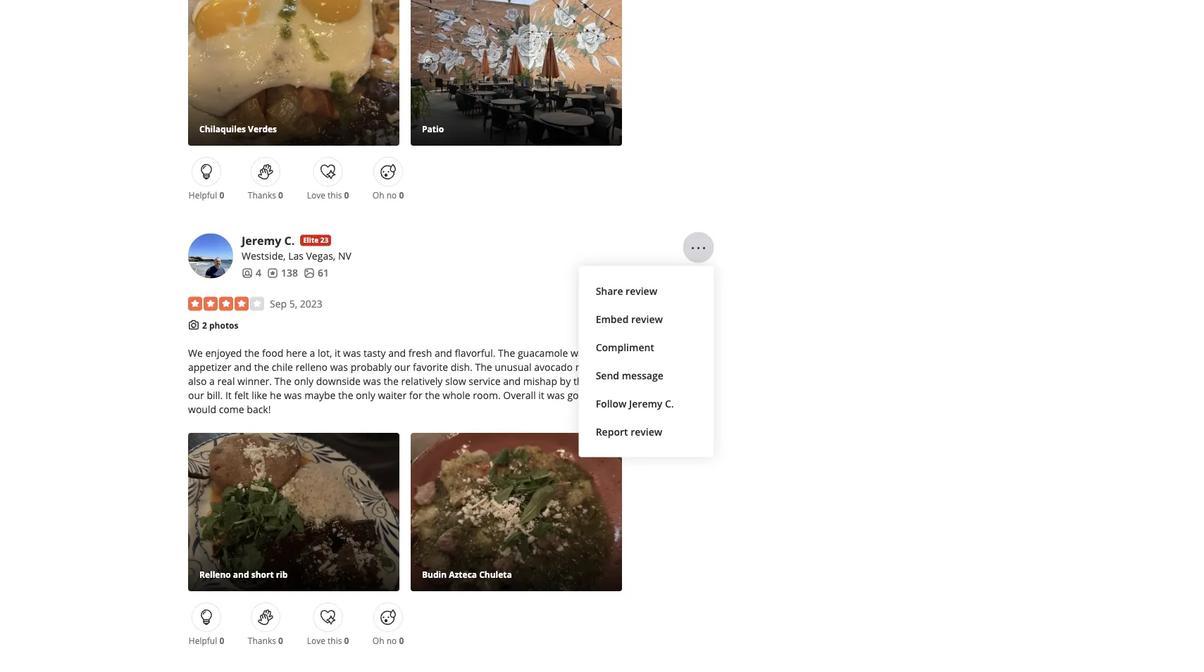 Task type: locate. For each thing, give the bounding box(es) containing it.
0 vertical spatial helpful 0
[[189, 190, 224, 201]]

1 thanks from the top
[[248, 190, 276, 201]]

our
[[394, 360, 410, 374], [188, 389, 204, 402]]

1 this from the top
[[328, 190, 342, 201]]

2 thanks 0 from the top
[[248, 636, 283, 647]]

only down relleno on the left of the page
[[294, 374, 314, 388]]

and right tasty
[[388, 346, 406, 360]]

1 horizontal spatial only
[[356, 389, 375, 402]]

the up service
[[475, 360, 492, 374]]

0 vertical spatial c.
[[284, 233, 295, 248]]

0 horizontal spatial the
[[275, 374, 292, 388]]

no
[[387, 190, 397, 201], [387, 636, 397, 647]]

and left the we in the bottom of the page
[[593, 389, 611, 402]]

menu containing share review
[[579, 266, 714, 458]]

real
[[217, 374, 235, 388]]

it down mishap
[[539, 389, 545, 402]]

0 vertical spatial waiter
[[591, 374, 620, 388]]

1 vertical spatial jeremy
[[629, 397, 663, 411]]

follow jeremy c.
[[596, 397, 674, 411]]

c. up report review button
[[665, 397, 674, 411]]

c. inside button
[[665, 397, 674, 411]]

1 vertical spatial the
[[475, 360, 492, 374]]

waiter
[[591, 374, 620, 388], [378, 389, 407, 402]]

and
[[388, 346, 406, 360], [435, 346, 452, 360], [234, 360, 252, 374], [503, 374, 521, 388], [593, 389, 611, 402]]

room.
[[473, 389, 501, 402]]

a left 'real'
[[209, 374, 215, 388]]

oh no 0
[[373, 190, 404, 201], [373, 636, 404, 647]]

1 vertical spatial thanks
[[248, 636, 276, 647]]

0 vertical spatial thanks 0
[[248, 190, 283, 201]]

138
[[281, 266, 298, 280]]

1 vertical spatial it
[[539, 389, 545, 402]]

1 oh from the top
[[373, 190, 384, 201]]

waiter down margarita
[[591, 374, 620, 388]]

love
[[307, 190, 326, 201], [307, 636, 326, 647]]

guacamole
[[518, 346, 568, 360]]

the down downside
[[338, 389, 353, 402]]

1 helpful from the top
[[189, 190, 217, 201]]

enjoyed
[[205, 346, 242, 360]]

we
[[188, 346, 203, 360]]

it
[[225, 389, 232, 402]]

the left food
[[245, 346, 260, 360]]

1 vertical spatial love
[[307, 636, 326, 647]]

2 vertical spatial review
[[631, 426, 662, 439]]

it right lot,
[[335, 346, 341, 360]]

a up margarita
[[591, 346, 597, 360]]

1 vertical spatial waiter
[[378, 389, 407, 402]]

(0 reactions) element
[[219, 190, 224, 201], [278, 190, 283, 201], [344, 190, 349, 201], [399, 190, 404, 201], [219, 636, 224, 647], [278, 636, 283, 647], [344, 636, 349, 647], [399, 636, 404, 647]]

0 vertical spatial thanks
[[248, 190, 276, 201]]

unusual
[[495, 360, 532, 374]]

menu
[[579, 266, 714, 458]]

1 vertical spatial helpful 0
[[189, 636, 224, 647]]

the
[[498, 346, 515, 360], [475, 360, 492, 374], [275, 374, 292, 388]]

only
[[294, 374, 314, 388], [356, 389, 375, 402]]

our down also
[[188, 389, 204, 402]]

2 helpful from the top
[[189, 636, 217, 647]]

1 vertical spatial oh no 0
[[373, 636, 404, 647]]

compliment
[[596, 341, 655, 354]]

thanks
[[248, 190, 276, 201], [248, 636, 276, 647]]

0 vertical spatial oh
[[373, 190, 384, 201]]

like
[[252, 389, 267, 402]]

jeremy up the westside,
[[242, 233, 281, 248]]

1 vertical spatial no
[[387, 636, 397, 647]]

friends element
[[242, 266, 261, 280]]

margarita
[[575, 360, 621, 374]]

1 vertical spatial oh
[[373, 636, 384, 647]]

2023
[[300, 297, 323, 311]]

probably
[[351, 360, 392, 374]]

23
[[320, 236, 328, 245]]

1 vertical spatial our
[[188, 389, 204, 402]]

the
[[245, 346, 260, 360], [254, 360, 269, 374], [384, 374, 399, 388], [574, 374, 589, 388], [338, 389, 353, 402], [425, 389, 440, 402]]

was
[[343, 346, 361, 360], [571, 346, 589, 360], [330, 360, 348, 374], [623, 360, 641, 374], [363, 374, 381, 388], [284, 389, 302, 402], [547, 389, 565, 402]]

1 vertical spatial this
[[328, 636, 342, 647]]

2 no from the top
[[387, 636, 397, 647]]

0 vertical spatial oh no 0
[[373, 190, 404, 201]]

helpful
[[189, 190, 217, 201], [189, 636, 217, 647]]

only down probably
[[356, 389, 375, 402]]

thanks 0
[[248, 190, 283, 201], [248, 636, 283, 647]]

the down probably
[[384, 374, 399, 388]]

service
[[469, 374, 501, 388]]

1 vertical spatial helpful
[[189, 636, 217, 647]]

follow
[[596, 397, 627, 411]]

1 vertical spatial thanks 0
[[248, 636, 283, 647]]

oh
[[373, 190, 384, 201], [373, 636, 384, 647]]

whole
[[443, 389, 471, 402]]

0 vertical spatial love this 0
[[307, 190, 349, 201]]

a
[[310, 346, 315, 360], [591, 346, 597, 360], [209, 374, 215, 388]]

1 horizontal spatial it
[[539, 389, 545, 402]]

appetizer
[[188, 360, 231, 374]]

1 vertical spatial love this 0
[[307, 636, 349, 647]]

2 love this 0 from the top
[[307, 636, 349, 647]]

and up favorite on the left bottom
[[435, 346, 452, 360]]

1 horizontal spatial jeremy
[[629, 397, 663, 411]]

was down probably
[[363, 374, 381, 388]]

review down follow jeremy c. button
[[631, 426, 662, 439]]

0 horizontal spatial our
[[188, 389, 204, 402]]

c.
[[284, 233, 295, 248], [665, 397, 674, 411]]

for
[[409, 389, 423, 402]]

with
[[622, 374, 642, 388]]

c. up the las
[[284, 233, 295, 248]]

1 helpful 0 from the top
[[189, 190, 224, 201]]

photo of jeremy c. image
[[188, 234, 233, 279]]

1 thanks 0 from the top
[[248, 190, 283, 201]]

the right 'for' on the left bottom of page
[[425, 389, 440, 402]]

slow
[[445, 374, 466, 388]]

helpful 0
[[189, 190, 224, 201], [189, 636, 224, 647]]

2 horizontal spatial a
[[591, 346, 597, 360]]

follow jeremy c. button
[[590, 390, 703, 418]]

he
[[270, 389, 282, 402]]

send
[[596, 369, 619, 383]]

61
[[318, 266, 329, 280]]

0 vertical spatial only
[[294, 374, 314, 388]]

it
[[335, 346, 341, 360], [539, 389, 545, 402]]

2 horizontal spatial the
[[498, 346, 515, 360]]

come
[[219, 403, 244, 416]]

16 camera v2 image
[[188, 319, 199, 331]]

the down chile
[[275, 374, 292, 388]]

a left lot,
[[310, 346, 315, 360]]

1 vertical spatial review
[[631, 313, 663, 326]]

0 vertical spatial our
[[394, 360, 410, 374]]

16 review v2 image
[[267, 268, 278, 279]]

1 horizontal spatial the
[[475, 360, 492, 374]]

1 vertical spatial c.
[[665, 397, 674, 411]]

love this 0
[[307, 190, 349, 201], [307, 636, 349, 647]]

jeremy down with
[[629, 397, 663, 411]]

this
[[328, 190, 342, 201], [328, 636, 342, 647]]

1 horizontal spatial our
[[394, 360, 410, 374]]

0 vertical spatial jeremy
[[242, 233, 281, 248]]

bill.
[[207, 389, 223, 402]]

winner.
[[238, 374, 272, 388]]

1 love from the top
[[307, 190, 326, 201]]

0 vertical spatial review
[[626, 285, 658, 298]]

0 vertical spatial helpful
[[189, 190, 217, 201]]

also
[[188, 374, 207, 388]]

2 this from the top
[[328, 636, 342, 647]]

share review button
[[590, 277, 703, 305]]

0 vertical spatial it
[[335, 346, 341, 360]]

0
[[219, 190, 224, 201], [278, 190, 283, 201], [344, 190, 349, 201], [399, 190, 404, 201], [219, 636, 224, 647], [278, 636, 283, 647], [344, 636, 349, 647], [399, 636, 404, 647]]

we enjoyed the food here a lot, it was tasty and fresh and flavorful. the guacamole was a delicious appetizer and the chile relleno was probably our favorite dish. the unusual avocado margarita was also a real winner. the only downside was the relatively slow service and mishap by the waiter with our bill. it felt like he was maybe the only waiter for the whole room. overall it was good and we would come back!
[[188, 346, 642, 416]]

1 horizontal spatial c.
[[665, 397, 674, 411]]

0 vertical spatial love
[[307, 190, 326, 201]]

0 vertical spatial no
[[387, 190, 397, 201]]

review for report review
[[631, 426, 662, 439]]

0 horizontal spatial c.
[[284, 233, 295, 248]]

0 vertical spatial this
[[328, 190, 342, 201]]

review
[[626, 285, 658, 298], [631, 313, 663, 326], [631, 426, 662, 439]]

our down 'fresh'
[[394, 360, 410, 374]]

back!
[[247, 403, 271, 416]]

review up the embed review button
[[626, 285, 658, 298]]

was left tasty
[[343, 346, 361, 360]]

the up unusual
[[498, 346, 515, 360]]

2 oh from the top
[[373, 636, 384, 647]]

review down share review button
[[631, 313, 663, 326]]

waiter left 'for' on the left bottom of page
[[378, 389, 407, 402]]

vegas,
[[306, 249, 336, 263]]

the up good
[[574, 374, 589, 388]]

relleno
[[296, 360, 328, 374]]

review for share review
[[626, 285, 658, 298]]



Task type: describe. For each thing, give the bounding box(es) containing it.
elite
[[303, 236, 319, 245]]

was up with
[[623, 360, 641, 374]]

report
[[596, 426, 628, 439]]

avocado
[[534, 360, 573, 374]]

16 friends v2 image
[[242, 268, 253, 279]]

sep 5, 2023
[[270, 297, 323, 311]]

jeremy c. link
[[242, 233, 295, 248]]

2 love from the top
[[307, 636, 326, 647]]

1 horizontal spatial waiter
[[591, 374, 620, 388]]

0 horizontal spatial jeremy
[[242, 233, 281, 248]]

jeremy c.
[[242, 233, 295, 248]]

elite 23 westside, las vegas, nv
[[242, 236, 351, 263]]

2 oh no 0 from the top
[[373, 636, 404, 647]]

4
[[256, 266, 261, 280]]

share
[[596, 285, 623, 298]]

4 star rating image
[[188, 297, 264, 311]]

report review button
[[590, 418, 703, 446]]

embed review button
[[590, 305, 703, 334]]

nv
[[338, 249, 351, 263]]

tasty
[[364, 346, 386, 360]]

embed
[[596, 313, 629, 326]]

0 horizontal spatial a
[[209, 374, 215, 388]]

send message
[[596, 369, 664, 383]]

jeremy inside button
[[629, 397, 663, 411]]

dish.
[[451, 360, 473, 374]]

report review
[[596, 426, 662, 439]]

the up winner.
[[254, 360, 269, 374]]

5,
[[289, 297, 298, 311]]

0 horizontal spatial waiter
[[378, 389, 407, 402]]

favorite
[[413, 360, 448, 374]]

2 vertical spatial the
[[275, 374, 292, 388]]

photos
[[209, 320, 239, 331]]

delicious
[[599, 346, 640, 360]]

sep
[[270, 297, 287, 311]]

here
[[286, 346, 307, 360]]

overall
[[503, 389, 536, 402]]

westside,
[[242, 249, 286, 263]]

1 no from the top
[[387, 190, 397, 201]]

maybe
[[305, 389, 336, 402]]

1 horizontal spatial a
[[310, 346, 315, 360]]

fresh
[[409, 346, 432, 360]]

photos element
[[304, 266, 329, 280]]

lot,
[[318, 346, 332, 360]]

compliment button
[[590, 334, 703, 362]]

was up margarita
[[571, 346, 589, 360]]

downside
[[316, 374, 361, 388]]

good
[[568, 389, 591, 402]]

2 photos link
[[202, 320, 239, 331]]

relatively
[[401, 374, 443, 388]]

mishap
[[523, 374, 557, 388]]

would
[[188, 403, 216, 416]]

we
[[614, 389, 627, 402]]

and down unusual
[[503, 374, 521, 388]]

1 oh no 0 from the top
[[373, 190, 404, 201]]

share review
[[596, 285, 658, 298]]

0 horizontal spatial only
[[294, 374, 314, 388]]

message
[[622, 369, 664, 383]]

1 love this 0 from the top
[[307, 190, 349, 201]]

0 vertical spatial the
[[498, 346, 515, 360]]

send message button
[[590, 362, 703, 390]]

was down by
[[547, 389, 565, 402]]

flavorful.
[[455, 346, 496, 360]]

16 photos v2 image
[[304, 268, 315, 279]]

2 thanks from the top
[[248, 636, 276, 647]]

review for embed review
[[631, 313, 663, 326]]

by
[[560, 374, 571, 388]]

1 vertical spatial only
[[356, 389, 375, 402]]

0 horizontal spatial it
[[335, 346, 341, 360]]

was right the he
[[284, 389, 302, 402]]

was up downside
[[330, 360, 348, 374]]

2 helpful 0 from the top
[[189, 636, 224, 647]]

2 photos
[[202, 320, 239, 331]]

felt
[[234, 389, 249, 402]]

las
[[288, 249, 304, 263]]

food
[[262, 346, 283, 360]]

menu image
[[690, 240, 707, 257]]

reviews element
[[267, 266, 298, 280]]

2
[[202, 320, 207, 331]]

chile
[[272, 360, 293, 374]]

elite 23 link
[[300, 235, 331, 246]]

embed review
[[596, 313, 663, 326]]

and up winner.
[[234, 360, 252, 374]]



Task type: vqa. For each thing, say whether or not it's contained in the screenshot.
all
no



